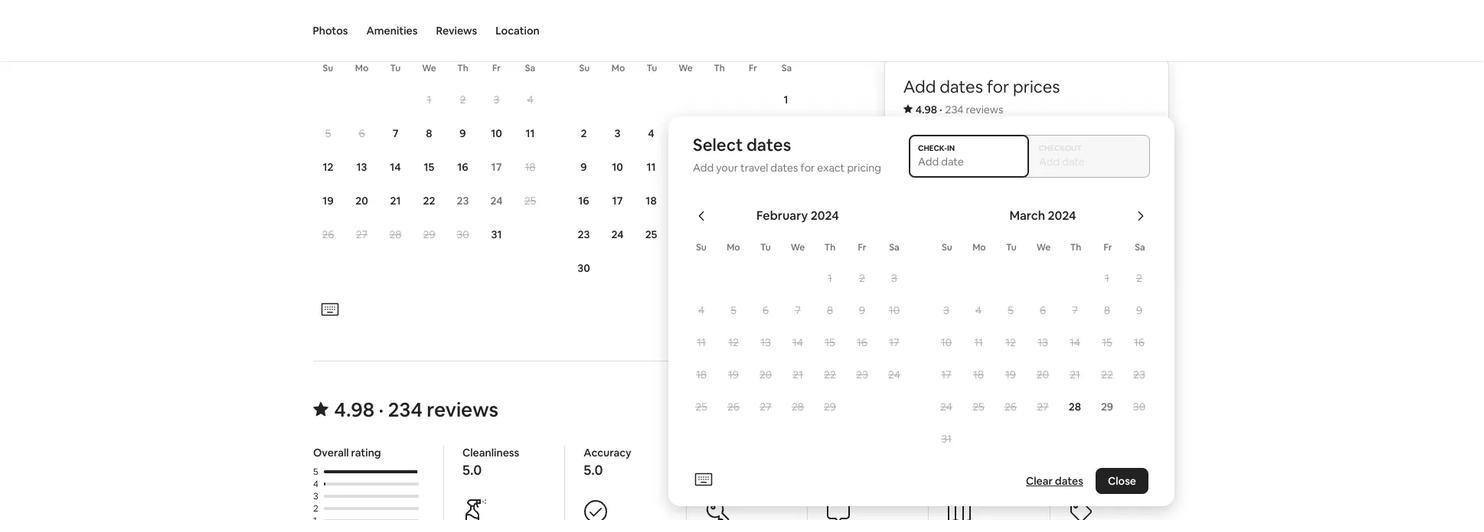Task type: describe. For each thing, give the bounding box(es) containing it.
2 horizontal spatial 19
[[1006, 368, 1017, 382]]

travel
[[741, 161, 769, 175]]

27 for middle the 27 button
[[760, 400, 772, 414]]

1 horizontal spatial 28
[[792, 400, 805, 414]]

reviews
[[436, 24, 477, 38]]

0 horizontal spatial 21 button
[[379, 185, 412, 217]]

1 horizontal spatial 29
[[825, 400, 837, 414]]

2 horizontal spatial 28
[[1070, 400, 1082, 414]]

may
[[402, 29, 426, 45]]

accuracy
[[584, 446, 631, 460]]

2 horizontal spatial 12 button
[[995, 327, 1027, 358]]

1 vertical spatial location
[[947, 446, 991, 460]]

calendar application containing may 2024
[[295, 13, 1328, 298]]

26 for the middle 26 button
[[728, 400, 740, 414]]

1 button for march
[[1092, 263, 1124, 294]]

this
[[1033, 307, 1051, 321]]

2 button for february 2024
[[847, 263, 879, 294]]

0 vertical spatial ·
[[940, 103, 943, 117]]

0 horizontal spatial 21
[[390, 194, 401, 208]]

30 for topmost 30 button
[[457, 228, 469, 242]]

1 horizontal spatial 19
[[729, 368, 739, 382]]

0 vertical spatial 234
[[946, 103, 964, 117]]

2024 for march 2024
[[1049, 208, 1077, 224]]

2 horizontal spatial 27 button
[[1027, 392, 1060, 422]]

2 horizontal spatial 5 button
[[995, 295, 1027, 326]]

february 2024
[[757, 208, 840, 224]]

march 2024
[[1010, 208, 1077, 224]]

2 horizontal spatial 22 button
[[1092, 360, 1124, 390]]

1 horizontal spatial 19 button
[[718, 360, 750, 390]]

2 horizontal spatial 28 button
[[1060, 392, 1092, 422]]

report this listing
[[995, 307, 1084, 321]]

4.8
[[1069, 461, 1088, 479]]

march
[[1010, 208, 1046, 224]]

clear for bottommost clear dates button
[[1027, 474, 1053, 488]]

exact
[[818, 161, 845, 175]]

check availability
[[977, 243, 1078, 259]]

2 horizontal spatial 22
[[1102, 368, 1114, 382]]

Add date text field
[[919, 155, 1021, 169]]

1 horizontal spatial 27 button
[[750, 392, 782, 422]]

2 horizontal spatial 26 button
[[995, 392, 1027, 422]]

reviews button
[[436, 0, 477, 61]]

1 vertical spatial ·
[[379, 397, 384, 423]]

2 date from the left
[[1060, 155, 1083, 169]]

0 horizontal spatial 19
[[323, 194, 334, 208]]

30 for 30 button to the middle
[[578, 261, 590, 275]]

add dates for prices
[[904, 76, 1061, 98]]

0 horizontal spatial 27 button
[[345, 219, 379, 251]]

0 horizontal spatial 28
[[389, 228, 402, 242]]

0 horizontal spatial 29 button
[[412, 219, 446, 251]]

amenities
[[366, 24, 418, 38]]

0 horizontal spatial 31
[[491, 228, 502, 242]]

1 vertical spatial clear dates button
[[1021, 468, 1090, 494]]

amenities button
[[366, 0, 418, 61]]

for inside select dates add your travel dates for exact pricing
[[801, 161, 816, 175]]

0 vertical spatial location
[[496, 24, 540, 38]]

2 for march 2024
[[1137, 271, 1143, 285]]

1 horizontal spatial 5 button
[[718, 295, 750, 326]]

1 vertical spatial 4.98 · 234 reviews
[[334, 397, 499, 423]]

26 for the rightmost 26 button
[[1005, 400, 1018, 414]]

0 vertical spatial reviews
[[967, 103, 1004, 117]]

february
[[757, 208, 809, 224]]

0 horizontal spatial clear dates button
[[733, 298, 802, 324]]

1 horizontal spatial 31 button
[[931, 424, 963, 454]]

overall
[[313, 446, 349, 460]]

1 horizontal spatial 22 button
[[815, 360, 847, 390]]

30 for bottom 30 button
[[1134, 400, 1146, 414]]

select dates add your travel dates for exact pricing
[[694, 134, 882, 175]]

check
[[977, 243, 1014, 259]]

close
[[1109, 474, 1137, 488]]

add inside select dates add your travel dates for exact pricing
[[694, 161, 714, 175]]

location button
[[496, 0, 540, 61]]

photos button
[[313, 0, 348, 61]]

2 button for may 2024
[[446, 84, 480, 116]]

0 horizontal spatial 22 button
[[412, 185, 446, 217]]

0 horizontal spatial 29
[[423, 228, 435, 242]]

2 add date from the left
[[1037, 155, 1083, 169]]

1 horizontal spatial 22
[[825, 368, 837, 382]]

12 for 12 "button" to the left
[[323, 160, 334, 174]]

1 horizontal spatial 21 button
[[782, 360, 815, 390]]

rating
[[351, 446, 381, 460]]

cleanliness 5.0
[[462, 446, 519, 479]]

report
[[995, 307, 1030, 321]]

1 vertical spatial 4.98
[[334, 397, 375, 423]]



Task type: vqa. For each thing, say whether or not it's contained in the screenshot.
left Clear
yes



Task type: locate. For each thing, give the bounding box(es) containing it.
2 horizontal spatial 21
[[1070, 368, 1081, 382]]

2 horizontal spatial 30 button
[[1124, 392, 1156, 422]]

24
[[491, 194, 503, 208], [612, 228, 624, 242], [889, 368, 901, 382], [941, 400, 953, 414]]

0 vertical spatial for
[[987, 76, 1010, 98]]

29 button
[[412, 219, 446, 251], [815, 392, 847, 422], [1092, 392, 1124, 422]]

2 button for march 2024
[[1124, 263, 1156, 294]]

0 vertical spatial 30 button
[[446, 219, 480, 251]]

location
[[496, 24, 540, 38], [947, 446, 991, 460]]

0 horizontal spatial 5 button
[[311, 117, 345, 150]]

1 horizontal spatial 4.98 · 234 reviews
[[916, 103, 1004, 117]]

0 horizontal spatial 28 button
[[379, 219, 412, 251]]

20 for the middle 20 'button'
[[760, 368, 773, 382]]

2024 right the may
[[428, 29, 457, 45]]

add
[[904, 76, 937, 98], [913, 155, 934, 169], [1037, 155, 1058, 169], [694, 161, 714, 175]]

overall rating
[[313, 446, 381, 460]]

0 horizontal spatial 12
[[323, 160, 334, 174]]

12
[[323, 160, 334, 174], [729, 336, 739, 350], [1006, 336, 1017, 350]]

0 horizontal spatial 26 button
[[311, 219, 345, 251]]

5.0 inside "accuracy 5.0"
[[584, 461, 603, 479]]

1
[[427, 93, 432, 107], [784, 93, 789, 107], [828, 271, 833, 285], [1106, 271, 1110, 285]]

2024 right february
[[811, 208, 840, 224]]

0 horizontal spatial 4.98 · 234 reviews
[[334, 397, 499, 423]]

1 horizontal spatial 31
[[942, 432, 952, 446]]

0 horizontal spatial 30 button
[[446, 219, 480, 251]]

12 for the right 12 "button"
[[1006, 336, 1017, 350]]

for left exact
[[801, 161, 816, 175]]

pricing
[[848, 161, 882, 175]]

dates
[[940, 76, 984, 98], [747, 134, 792, 156], [771, 161, 799, 175], [768, 304, 796, 318], [1056, 474, 1084, 488]]

your
[[717, 161, 739, 175]]

1 horizontal spatial ·
[[940, 103, 943, 117]]

20 for right 20 'button'
[[1037, 368, 1050, 382]]

0 horizontal spatial 27
[[356, 228, 368, 242]]

0 vertical spatial 31 button
[[480, 219, 514, 251]]

2024 right march
[[1049, 208, 1077, 224]]

30 button
[[446, 219, 480, 251], [567, 252, 601, 284], [1124, 392, 1156, 422]]

th
[[457, 62, 469, 75], [714, 62, 725, 75], [825, 242, 836, 254], [1071, 242, 1082, 254]]

0 horizontal spatial clear
[[739, 304, 766, 318]]

0 vertical spatial clear dates
[[739, 304, 796, 318]]

2 horizontal spatial 30
[[1134, 400, 1146, 414]]

25 button
[[514, 185, 547, 217], [635, 219, 668, 251], [686, 392, 718, 422], [963, 392, 995, 422]]

for
[[987, 76, 1010, 98], [801, 161, 816, 175]]

check availability button
[[904, 233, 1151, 270]]

0 horizontal spatial ·
[[379, 397, 384, 423]]

may 2024
[[402, 29, 457, 45]]

1 horizontal spatial location
[[947, 446, 991, 460]]

1 for february
[[828, 271, 833, 285]]

0 horizontal spatial 20
[[356, 194, 368, 208]]

1 vertical spatial 234
[[388, 397, 423, 423]]

1 horizontal spatial date
[[1060, 155, 1083, 169]]

·
[[940, 103, 943, 117], [379, 397, 384, 423]]

13 button
[[345, 151, 379, 183], [702, 151, 736, 183], [750, 327, 782, 358], [1027, 327, 1060, 358]]

for left prices at the top of page
[[987, 76, 1010, 98]]

21
[[390, 194, 401, 208], [793, 368, 804, 382], [1070, 368, 1081, 382]]

8 button
[[412, 117, 446, 150], [769, 117, 803, 150], [815, 295, 847, 326], [1092, 295, 1124, 326]]

1 vertical spatial 31
[[942, 432, 952, 446]]

0 horizontal spatial date
[[936, 155, 959, 169]]

1 button for may
[[412, 84, 446, 116]]

availability
[[1017, 243, 1078, 259]]

1 5.0 from the left
[[462, 461, 482, 479]]

· down add dates for prices
[[940, 103, 943, 117]]

select
[[694, 134, 744, 156]]

1 vertical spatial 30 button
[[567, 252, 601, 284]]

date
[[936, 155, 959, 169], [1060, 155, 1083, 169]]

26
[[322, 228, 334, 242], [728, 400, 740, 414], [1005, 400, 1018, 414]]

4.98
[[916, 103, 938, 117], [334, 397, 375, 423]]

2 horizontal spatial 2024
[[1049, 208, 1077, 224]]

20 for 20 'button' to the left
[[356, 194, 368, 208]]

4
[[527, 93, 534, 107], [648, 127, 655, 140], [699, 304, 705, 317], [976, 304, 982, 317], [313, 478, 318, 490]]

17 button
[[480, 151, 514, 183], [601, 185, 635, 217], [879, 327, 911, 358], [931, 360, 963, 390]]

report this listing button
[[971, 307, 1084, 321]]

we
[[422, 62, 436, 75], [679, 62, 693, 75], [791, 242, 806, 254], [1037, 242, 1051, 254]]

Add date text field
[[1039, 155, 1142, 169]]

0 horizontal spatial reviews
[[427, 397, 499, 423]]

6 button
[[345, 117, 379, 150], [702, 117, 736, 150], [750, 295, 782, 326], [1027, 295, 1060, 326]]

0 horizontal spatial 5.0
[[462, 461, 482, 479]]

calendar application
[[295, 13, 1328, 298], [669, 192, 1484, 468]]

2 horizontal spatial 20 button
[[1027, 360, 1060, 390]]

· up rating
[[379, 397, 384, 423]]

0 horizontal spatial location
[[496, 24, 540, 38]]

2 horizontal spatial 26
[[1005, 400, 1018, 414]]

1 horizontal spatial 21
[[793, 368, 804, 382]]

7 button
[[379, 117, 412, 150], [736, 117, 769, 150], [782, 295, 815, 326], [1060, 295, 1092, 326]]

18 button
[[514, 151, 547, 183], [635, 185, 668, 217], [686, 360, 718, 390], [963, 360, 995, 390]]

1 vertical spatial reviews
[[427, 397, 499, 423]]

0 horizontal spatial 26
[[322, 228, 334, 242]]

add date up march 2024
[[1037, 155, 1083, 169]]

reviews down add dates for prices
[[967, 103, 1004, 117]]

1 horizontal spatial 26 button
[[718, 392, 750, 422]]

5 button
[[311, 117, 345, 150], [718, 295, 750, 326], [995, 295, 1027, 326]]

5.0 for accuracy 5.0
[[584, 461, 603, 479]]

1 horizontal spatial clear
[[1027, 474, 1053, 488]]

1 horizontal spatial 28 button
[[782, 392, 815, 422]]

0 horizontal spatial for
[[801, 161, 816, 175]]

4.98 · 234 reviews up rating
[[334, 397, 499, 423]]

26 button
[[311, 219, 345, 251], [718, 392, 750, 422], [995, 392, 1027, 422]]

0 horizontal spatial 20 button
[[345, 185, 379, 217]]

prices
[[1014, 76, 1061, 98]]

0 horizontal spatial 31 button
[[480, 219, 514, 251]]

17
[[491, 160, 502, 174], [612, 194, 623, 208], [890, 336, 900, 350], [942, 368, 952, 382]]

2024
[[428, 29, 457, 45], [811, 208, 840, 224], [1049, 208, 1077, 224]]

4.98 up overall rating
[[334, 397, 375, 423]]

27
[[356, 228, 368, 242], [760, 400, 772, 414], [1038, 400, 1049, 414]]

accuracy 5.0
[[584, 446, 631, 479]]

18
[[525, 160, 536, 174], [646, 194, 657, 208], [697, 368, 707, 382], [974, 368, 985, 382]]

3 button
[[480, 84, 514, 116], [601, 117, 635, 150], [879, 263, 911, 294], [931, 295, 963, 326]]

1 date from the left
[[936, 155, 959, 169]]

4.98 · 234 reviews down add dates for prices
[[916, 103, 1004, 117]]

clear
[[739, 304, 766, 318], [1027, 474, 1053, 488]]

2 horizontal spatial 19 button
[[995, 360, 1027, 390]]

12 for the middle 12 "button"
[[729, 336, 739, 350]]

1 button
[[412, 84, 446, 116], [769, 84, 803, 116], [815, 263, 847, 294], [1092, 263, 1124, 294]]

5.0 inside cleanliness 5.0
[[462, 461, 482, 479]]

12 button
[[311, 151, 345, 183], [718, 327, 750, 358], [995, 327, 1027, 358]]

1 horizontal spatial for
[[987, 76, 1010, 98]]

fr
[[493, 62, 501, 75], [749, 62, 757, 75], [859, 242, 867, 254], [1104, 242, 1113, 254]]

20
[[356, 194, 368, 208], [760, 368, 773, 382], [1037, 368, 1050, 382]]

2 horizontal spatial 29 button
[[1092, 392, 1124, 422]]

27 button
[[345, 219, 379, 251], [750, 392, 782, 422], [1027, 392, 1060, 422]]

clear dates
[[739, 304, 796, 318], [1027, 474, 1084, 488]]

1 horizontal spatial clear dates button
[[1021, 468, 1090, 494]]

1 horizontal spatial reviews
[[967, 103, 1004, 117]]

29
[[423, 228, 435, 242], [825, 400, 837, 414], [1102, 400, 1114, 414]]

23 button
[[446, 185, 480, 217], [567, 219, 601, 251], [847, 360, 879, 390], [1124, 360, 1156, 390]]

13
[[357, 160, 367, 174], [713, 160, 724, 174], [761, 336, 772, 350], [1038, 336, 1049, 350]]

2 vertical spatial 30 button
[[1124, 392, 1156, 422]]

1 horizontal spatial 30 button
[[567, 252, 601, 284]]

22 button
[[412, 185, 446, 217], [815, 360, 847, 390], [1092, 360, 1124, 390]]

2 for february 2024
[[860, 271, 866, 285]]

2 vertical spatial 30
[[1134, 400, 1146, 414]]

1 horizontal spatial 5.0
[[584, 461, 603, 479]]

2 horizontal spatial 21 button
[[1060, 360, 1092, 390]]

mo
[[355, 62, 369, 75], [612, 62, 625, 75], [727, 242, 741, 254], [973, 242, 987, 254]]

31
[[491, 228, 502, 242], [942, 432, 952, 446]]

add date
[[913, 155, 959, 169], [1037, 155, 1083, 169]]

3 5.0 from the left
[[705, 461, 724, 479]]

2 horizontal spatial 12
[[1006, 336, 1017, 350]]

1 for may
[[427, 93, 432, 107]]

27 for the 27 button to the right
[[1038, 400, 1049, 414]]

listing
[[1054, 307, 1084, 321]]

1 horizontal spatial 30
[[578, 261, 590, 275]]

1 horizontal spatial 2024
[[811, 208, 840, 224]]

9 button
[[446, 117, 480, 150], [567, 151, 601, 183], [847, 295, 879, 326], [1124, 295, 1156, 326]]

clear dates for the leftmost clear dates button
[[739, 304, 796, 318]]

0 horizontal spatial 22
[[423, 194, 435, 208]]

2 horizontal spatial 29
[[1102, 400, 1114, 414]]

24 button
[[480, 185, 514, 217], [601, 219, 635, 251], [879, 360, 911, 390], [931, 392, 963, 422]]

1 vertical spatial for
[[801, 161, 816, 175]]

1 horizontal spatial 12 button
[[718, 327, 750, 358]]

1 for march
[[1106, 271, 1110, 285]]

31 button
[[480, 219, 514, 251], [931, 424, 963, 454]]

30
[[457, 228, 469, 242], [578, 261, 590, 275], [1134, 400, 1146, 414]]

2 horizontal spatial 5.0
[[705, 461, 724, 479]]

19 button
[[311, 185, 345, 217], [718, 360, 750, 390], [995, 360, 1027, 390]]

1 horizontal spatial clear dates
[[1027, 474, 1084, 488]]

14 button
[[379, 151, 412, 183], [736, 151, 769, 183], [782, 327, 815, 358], [1060, 327, 1092, 358]]

20 button
[[345, 185, 379, 217], [750, 360, 782, 390], [1027, 360, 1060, 390]]

8
[[426, 127, 432, 140], [783, 127, 789, 140], [828, 304, 834, 317], [1105, 304, 1111, 317]]

0 vertical spatial 31
[[491, 228, 502, 242]]

4 button
[[514, 84, 547, 116], [635, 117, 668, 150], [686, 295, 718, 326], [963, 295, 995, 326]]

4.98 down add dates for prices
[[916, 103, 938, 117]]

16 button
[[446, 151, 480, 183], [567, 185, 601, 217], [847, 327, 879, 358], [1124, 327, 1156, 358]]

add date right pricing
[[913, 155, 959, 169]]

cleanliness
[[462, 446, 519, 460]]

2024 for february 2024
[[811, 208, 840, 224]]

11
[[526, 127, 535, 140], [647, 160, 656, 174], [698, 336, 706, 350], [975, 336, 984, 350]]

0 horizontal spatial 12 button
[[311, 151, 345, 183]]

234
[[946, 103, 964, 117], [388, 397, 423, 423]]

5
[[325, 127, 331, 140], [731, 304, 737, 317], [1008, 304, 1014, 317], [313, 466, 318, 478]]

0 horizontal spatial 19 button
[[311, 185, 345, 217]]

su
[[323, 62, 333, 75], [580, 62, 590, 75], [697, 242, 707, 254], [943, 242, 953, 254]]

2 5.0 from the left
[[584, 461, 603, 479]]

reviews up cleanliness
[[427, 397, 499, 423]]

clear dates for bottommost clear dates button
[[1027, 474, 1084, 488]]

6
[[359, 127, 365, 140], [716, 127, 722, 140], [763, 304, 769, 317], [1040, 304, 1047, 317]]

27 for left the 27 button
[[356, 228, 368, 242]]

1 horizontal spatial add date
[[1037, 155, 1083, 169]]

calendar application containing february 2024
[[669, 192, 1484, 468]]

0 horizontal spatial 2024
[[428, 29, 457, 45]]

0 horizontal spatial 234
[[388, 397, 423, 423]]

1 add date from the left
[[913, 155, 959, 169]]

2024 for may 2024
[[428, 29, 457, 45]]

26 for 26 button to the left
[[322, 228, 334, 242]]

19
[[323, 194, 334, 208], [729, 368, 739, 382], [1006, 368, 1017, 382]]

10 button
[[480, 117, 514, 150], [601, 151, 635, 183], [879, 295, 911, 326], [931, 327, 963, 358]]

10
[[491, 127, 502, 140], [612, 160, 623, 174], [890, 304, 900, 317], [942, 336, 953, 350]]

1 button for february
[[815, 263, 847, 294]]

clear for the leftmost clear dates button
[[739, 304, 766, 318]]

1 horizontal spatial 20 button
[[750, 360, 782, 390]]

0 vertical spatial 4.98
[[916, 103, 938, 117]]

15
[[424, 160, 435, 174], [781, 160, 792, 174], [825, 336, 836, 350], [1103, 336, 1113, 350]]

1 horizontal spatial 29 button
[[815, 392, 847, 422]]

2 button
[[446, 84, 480, 116], [567, 117, 601, 150], [847, 263, 879, 294], [1124, 263, 1156, 294]]

5.0 for cleanliness 5.0
[[462, 461, 482, 479]]

2 for may 2024
[[460, 93, 466, 107]]

0 horizontal spatial 4.98
[[334, 397, 375, 423]]

1 horizontal spatial 234
[[946, 103, 964, 117]]

1 horizontal spatial 4.98
[[916, 103, 938, 117]]

photos
[[313, 24, 348, 38]]

0 vertical spatial clear dates button
[[733, 298, 802, 324]]

2
[[460, 93, 466, 107], [581, 127, 587, 140], [860, 271, 866, 285], [1137, 271, 1143, 285], [313, 503, 318, 515]]

9
[[460, 127, 466, 140], [581, 160, 587, 174], [860, 304, 866, 317], [1137, 304, 1143, 317]]

15 button
[[412, 151, 446, 183], [769, 151, 803, 183], [815, 327, 847, 358], [1092, 327, 1124, 358]]

22
[[423, 194, 435, 208], [825, 368, 837, 382], [1102, 368, 1114, 382]]

0 horizontal spatial 30
[[457, 228, 469, 242]]

clear dates button
[[733, 298, 802, 324], [1021, 468, 1090, 494]]

close button
[[1096, 468, 1149, 494]]



